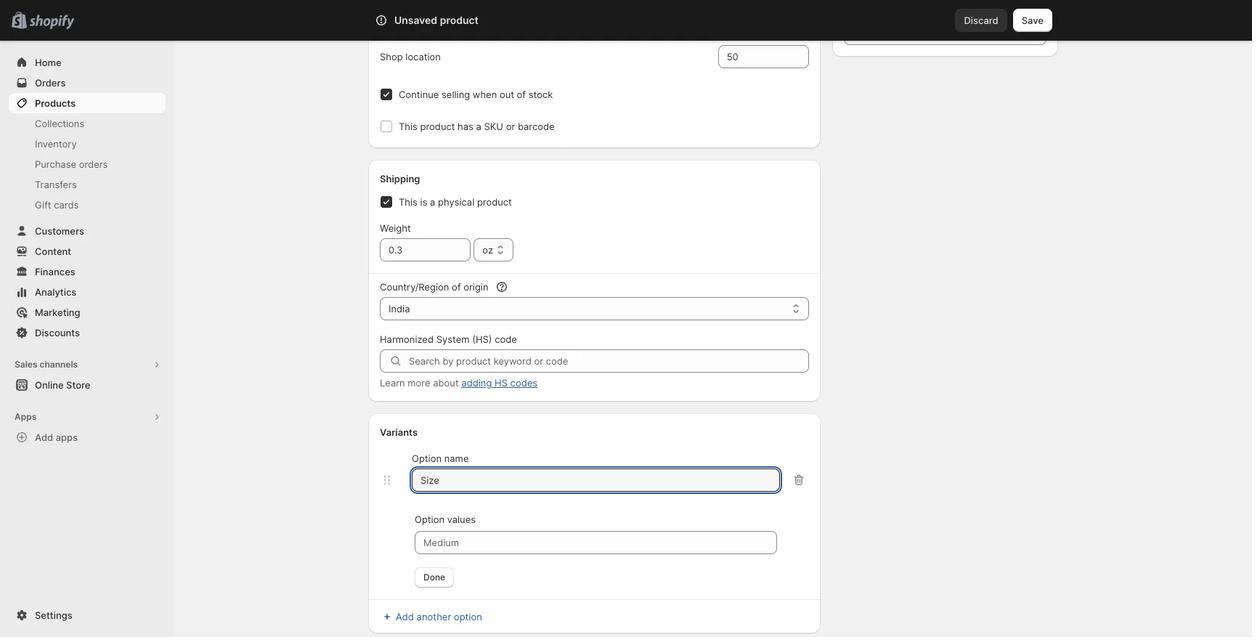 Task type: vqa. For each thing, say whether or not it's contained in the screenshot.
ENTER TIME text box on the bottom
no



Task type: describe. For each thing, give the bounding box(es) containing it.
sales channels button
[[9, 355, 166, 375]]

apps button
[[9, 407, 166, 427]]

search button
[[416, 9, 837, 32]]

products
[[35, 97, 76, 109]]

Medium text field
[[415, 531, 777, 554]]

this is a physical product
[[399, 196, 512, 208]]

variants
[[380, 427, 418, 438]]

about
[[433, 377, 459, 389]]

option values
[[415, 514, 476, 525]]

this product has a sku or barcode
[[399, 121, 555, 132]]

Color text field
[[412, 469, 780, 492]]

has
[[458, 121, 474, 132]]

save
[[1022, 15, 1044, 26]]

marketing
[[35, 307, 80, 318]]

inventory
[[35, 138, 77, 150]]

continue
[[399, 89, 439, 100]]

sku
[[484, 121, 504, 132]]

online store
[[35, 379, 90, 391]]

or
[[506, 121, 515, 132]]

gift
[[35, 199, 51, 211]]

orders
[[79, 158, 108, 170]]

content link
[[9, 241, 166, 262]]

store
[[66, 379, 90, 391]]

this for this is a physical product
[[399, 196, 418, 208]]

india
[[389, 303, 410, 315]]

values
[[447, 514, 476, 525]]

0 horizontal spatial of
[[452, 281, 461, 293]]

origin
[[464, 281, 489, 293]]

is
[[420, 196, 428, 208]]

settings link
[[9, 605, 166, 626]]

customers
[[35, 225, 84, 237]]

add another option
[[396, 611, 482, 623]]

orders link
[[9, 73, 166, 93]]

(hs)
[[472, 334, 492, 345]]

sales channels
[[15, 359, 78, 370]]

save button
[[1013, 9, 1053, 32]]

system
[[436, 334, 470, 345]]

harmonized
[[380, 334, 434, 345]]

option for option values
[[415, 514, 445, 525]]

finances
[[35, 266, 75, 278]]

collections link
[[9, 113, 166, 134]]

add apps
[[35, 432, 78, 443]]

adding
[[462, 377, 492, 389]]

learn more about adding hs codes
[[380, 377, 538, 389]]

settings
[[35, 610, 72, 621]]

discounts link
[[9, 323, 166, 343]]

option name
[[412, 453, 469, 464]]

online
[[35, 379, 64, 391]]

2 vertical spatial product
[[477, 196, 512, 208]]

Harmonized System (HS) code text field
[[409, 350, 809, 373]]

discard button
[[956, 9, 1008, 32]]

0 vertical spatial of
[[517, 89, 526, 100]]

gift cards
[[35, 199, 79, 211]]

option for option name
[[412, 453, 442, 464]]

analytics
[[35, 286, 77, 298]]

customers link
[[9, 221, 166, 241]]

hs
[[495, 377, 508, 389]]

product for this
[[420, 121, 455, 132]]

codes
[[511, 377, 538, 389]]



Task type: locate. For each thing, give the bounding box(es) containing it.
2 this from the top
[[399, 196, 418, 208]]

option
[[454, 611, 482, 623]]

out
[[500, 89, 514, 100]]

1 vertical spatial a
[[430, 196, 436, 208]]

this
[[399, 121, 418, 132], [399, 196, 418, 208]]

stock
[[529, 89, 553, 100]]

a right the is
[[430, 196, 436, 208]]

None number field
[[718, 45, 787, 68]]

weight
[[380, 222, 411, 234]]

orders
[[35, 77, 66, 89]]

apps
[[56, 432, 78, 443]]

add apps button
[[9, 427, 166, 448]]

0 vertical spatial a
[[476, 121, 482, 132]]

unsaved
[[395, 14, 438, 26]]

physical
[[438, 196, 475, 208]]

done button
[[415, 568, 454, 588]]

purchase
[[35, 158, 76, 170]]

option left "values"
[[415, 514, 445, 525]]

channels
[[40, 359, 78, 370]]

when
[[473, 89, 497, 100]]

product
[[440, 14, 479, 26], [420, 121, 455, 132], [477, 196, 512, 208]]

home link
[[9, 52, 166, 73]]

this down continue
[[399, 121, 418, 132]]

purchase orders link
[[9, 154, 166, 174]]

country/region of origin
[[380, 281, 489, 293]]

1 this from the top
[[399, 121, 418, 132]]

purchase orders
[[35, 158, 108, 170]]

add left apps
[[35, 432, 53, 443]]

shop location
[[380, 51, 441, 62]]

0 horizontal spatial a
[[430, 196, 436, 208]]

product for unsaved
[[440, 14, 479, 26]]

cards
[[54, 199, 79, 211]]

1 horizontal spatial of
[[517, 89, 526, 100]]

unsaved product
[[395, 14, 479, 26]]

a right has
[[476, 121, 482, 132]]

shopify image
[[29, 15, 74, 30]]

add left the another
[[396, 611, 414, 623]]

adding hs codes link
[[462, 377, 538, 389]]

discounts
[[35, 327, 80, 339]]

Weight text field
[[380, 238, 471, 262]]

selling
[[442, 89, 470, 100]]

products link
[[9, 93, 166, 113]]

of
[[517, 89, 526, 100], [452, 281, 461, 293]]

marketing link
[[9, 302, 166, 323]]

0 vertical spatial product
[[440, 14, 479, 26]]

done
[[424, 572, 446, 583]]

location
[[406, 51, 441, 62]]

0 horizontal spatial add
[[35, 432, 53, 443]]

finances link
[[9, 262, 166, 282]]

1 vertical spatial this
[[399, 196, 418, 208]]

option left name
[[412, 453, 442, 464]]

inventory link
[[9, 134, 166, 154]]

name
[[444, 453, 469, 464]]

1 vertical spatial product
[[420, 121, 455, 132]]

gift cards link
[[9, 195, 166, 215]]

home
[[35, 57, 61, 68]]

country/region
[[380, 281, 449, 293]]

search
[[440, 15, 471, 26]]

barcode
[[518, 121, 555, 132]]

more
[[408, 377, 431, 389]]

continue selling when out of stock
[[399, 89, 553, 100]]

1 vertical spatial of
[[452, 281, 461, 293]]

transfers
[[35, 179, 77, 190]]

transfers link
[[9, 174, 166, 195]]

harmonized system (hs) code
[[380, 334, 517, 345]]

quantity
[[380, 15, 419, 27]]

product left has
[[420, 121, 455, 132]]

1 horizontal spatial a
[[476, 121, 482, 132]]

this for this product has a sku or barcode
[[399, 121, 418, 132]]

shop
[[380, 51, 403, 62]]

option
[[412, 453, 442, 464], [415, 514, 445, 525]]

a
[[476, 121, 482, 132], [430, 196, 436, 208]]

add another option button
[[371, 607, 491, 627]]

content
[[35, 246, 71, 257]]

this left the is
[[399, 196, 418, 208]]

shipping
[[380, 173, 420, 185]]

online store button
[[0, 375, 174, 395]]

add for add apps
[[35, 432, 53, 443]]

0 vertical spatial add
[[35, 432, 53, 443]]

sales
[[15, 359, 37, 370]]

of left origin
[[452, 281, 461, 293]]

discard
[[965, 15, 999, 26]]

of right out
[[517, 89, 526, 100]]

another
[[417, 611, 451, 623]]

product right unsaved
[[440, 14, 479, 26]]

collections
[[35, 118, 84, 129]]

1 vertical spatial add
[[396, 611, 414, 623]]

1 horizontal spatial add
[[396, 611, 414, 623]]

apps
[[15, 411, 37, 422]]

add for add another option
[[396, 611, 414, 623]]

1 vertical spatial option
[[415, 514, 445, 525]]

product right physical
[[477, 196, 512, 208]]

analytics link
[[9, 282, 166, 302]]

learn
[[380, 377, 405, 389]]

online store link
[[9, 375, 166, 395]]

0 vertical spatial this
[[399, 121, 418, 132]]

code
[[495, 334, 517, 345]]

0 vertical spatial option
[[412, 453, 442, 464]]



